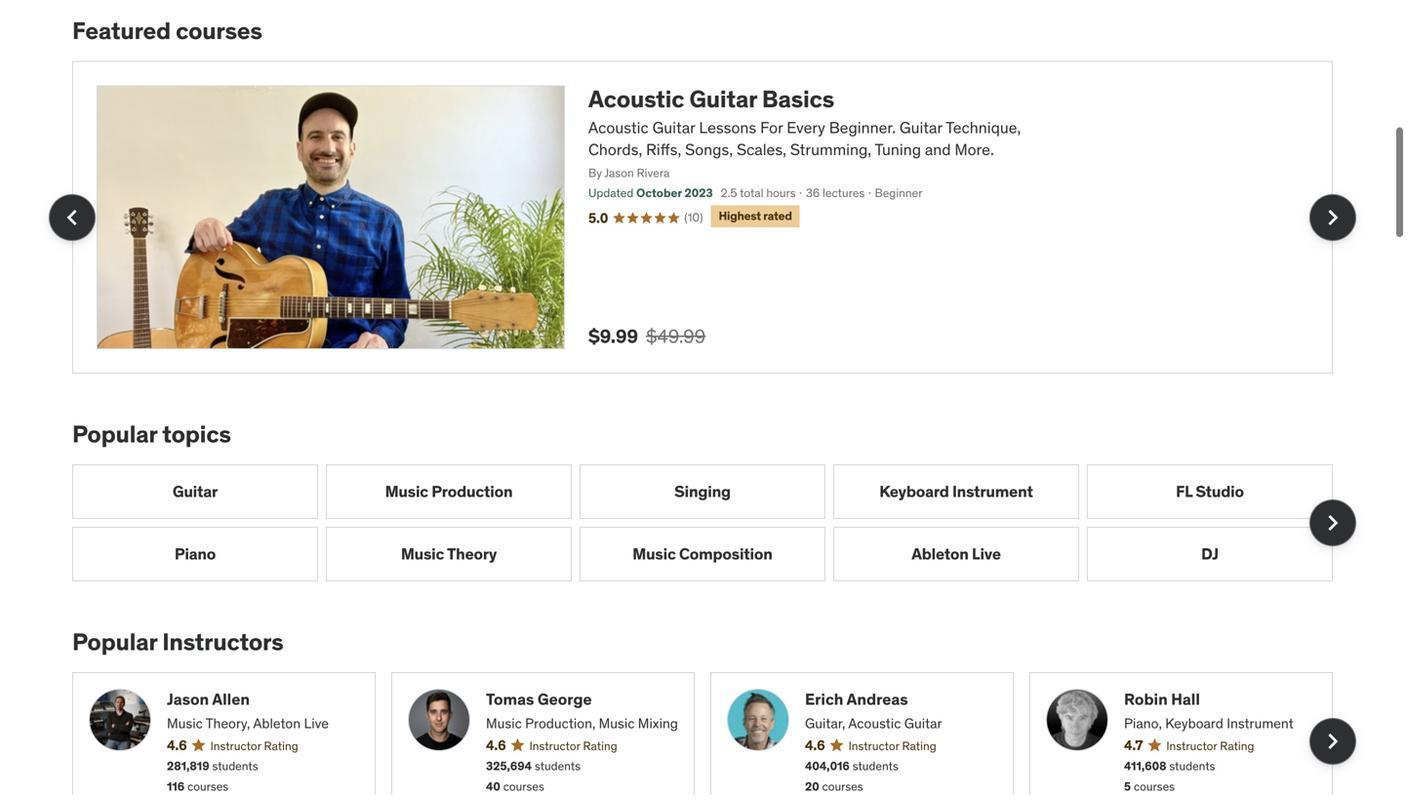 Task type: locate. For each thing, give the bounding box(es) containing it.
keyboard inside robin hall piano, keyboard instrument
[[1165, 714, 1224, 732]]

ableton live link
[[833, 526, 1079, 581]]

3 instructor rating from the left
[[849, 737, 936, 753]]

1 vertical spatial ableton
[[253, 714, 301, 732]]

students down the production,
[[535, 758, 581, 773]]

piano,
[[1124, 714, 1162, 732]]

281,819 students 116 courses
[[167, 758, 258, 793]]

students inside 281,819 students 116 courses
[[212, 758, 258, 773]]

popular
[[72, 419, 157, 448], [72, 626, 157, 656]]

36 lectures
[[806, 185, 865, 200]]

rating
[[264, 737, 298, 753], [583, 737, 617, 753], [902, 737, 936, 753], [1220, 737, 1254, 753]]

courses right featured
[[176, 15, 262, 44]]

carousel element for popular instructors
[[72, 671, 1356, 795]]

robin hall piano, keyboard instrument
[[1124, 688, 1294, 732]]

courses for robin
[[1134, 778, 1175, 793]]

1 horizontal spatial instrument
[[1227, 714, 1294, 732]]

1 students from the left
[[212, 758, 258, 773]]

carousel element containing acoustic guitar basics
[[49, 60, 1356, 373]]

2 horizontal spatial 4.6
[[805, 736, 825, 753]]

1 vertical spatial live
[[304, 714, 329, 732]]

2 rating from the left
[[583, 737, 617, 753]]

0 vertical spatial next image
[[1317, 201, 1349, 232]]

1 vertical spatial acoustic
[[588, 117, 649, 137]]

carousel element
[[49, 60, 1356, 373], [72, 463, 1356, 581], [72, 671, 1356, 795]]

courses for jason
[[187, 778, 228, 793]]

students inside 325,694 students 40 courses
[[535, 758, 581, 773]]

jason up updated
[[605, 164, 634, 179]]

live down jason allen link
[[304, 714, 329, 732]]

courses inside 404,016 students 20 courses
[[822, 778, 863, 793]]

rating down erich andreas link at the right
[[902, 737, 936, 753]]

instrument inside robin hall piano, keyboard instrument
[[1227, 714, 1294, 732]]

studio
[[1196, 480, 1244, 500]]

students inside 411,608 students 5 courses
[[1169, 758, 1215, 773]]

3 students from the left
[[853, 758, 899, 773]]

4 students from the left
[[1169, 758, 1215, 773]]

0 vertical spatial live
[[972, 543, 1001, 563]]

instructor up 411,608 students 5 courses
[[1166, 737, 1217, 753]]

instructor rating for allen
[[210, 737, 298, 753]]

students right 404,016
[[853, 758, 899, 773]]

guitar inside erich andreas guitar, acoustic guitar
[[904, 714, 942, 732]]

instructor rating down erich andreas guitar, acoustic guitar
[[849, 737, 936, 753]]

0 horizontal spatial live
[[304, 714, 329, 732]]

rating down 'tomas george music production, music mixing'
[[583, 737, 617, 753]]

students for george
[[535, 758, 581, 773]]

courses down 325,694
[[503, 778, 544, 793]]

instructor down the production,
[[529, 737, 580, 753]]

every
[[787, 117, 825, 137]]

4.7
[[1124, 736, 1143, 753]]

previous image
[[57, 201, 88, 232]]

1 vertical spatial popular
[[72, 626, 157, 656]]

0 vertical spatial carousel element
[[49, 60, 1356, 373]]

chords,
[[588, 139, 642, 159]]

0 vertical spatial instrument
[[952, 480, 1033, 500]]

students inside 404,016 students 20 courses
[[853, 758, 899, 773]]

404,016
[[805, 758, 850, 773]]

1 instructor rating from the left
[[210, 737, 298, 753]]

0 horizontal spatial jason
[[167, 688, 209, 708]]

1 popular from the top
[[72, 419, 157, 448]]

411,608
[[1124, 758, 1167, 773]]

4.6 for tomas george
[[486, 736, 506, 753]]

rating down jason allen music theory, ableton live
[[264, 737, 298, 753]]

325,694
[[486, 758, 532, 773]]

instructor rating
[[210, 737, 298, 753], [529, 737, 617, 753], [849, 737, 936, 753], [1166, 737, 1254, 753]]

2 popular from the top
[[72, 626, 157, 656]]

1 horizontal spatial keyboard
[[1165, 714, 1224, 732]]

courses inside 281,819 students 116 courses
[[187, 778, 228, 793]]

0 vertical spatial keyboard
[[879, 480, 949, 500]]

students down theory,
[[212, 758, 258, 773]]

keyboard instrument
[[879, 480, 1033, 500]]

next image
[[1317, 201, 1349, 232], [1317, 506, 1349, 538]]

1 4.6 from the left
[[167, 736, 187, 753]]

4 instructor from the left
[[1166, 737, 1217, 753]]

keyboard instrument link
[[833, 463, 1079, 518]]

hall
[[1171, 688, 1200, 708]]

ableton down 'keyboard instrument' link
[[912, 543, 969, 563]]

3 rating from the left
[[902, 737, 936, 753]]

music left production
[[385, 480, 428, 500]]

2 instructor rating from the left
[[529, 737, 617, 753]]

0 horizontal spatial 4.6
[[167, 736, 187, 753]]

411,608 students 5 courses
[[1124, 758, 1215, 793]]

highest rated
[[719, 207, 792, 222]]

featured
[[72, 15, 171, 44]]

dj
[[1201, 543, 1219, 563]]

courses for tomas
[[503, 778, 544, 793]]

instructor down theory,
[[210, 737, 261, 753]]

36
[[806, 185, 820, 200]]

music theory
[[401, 543, 497, 563]]

lessons
[[699, 117, 756, 137]]

instructor for hall
[[1166, 737, 1217, 753]]

keyboard up ableton live
[[879, 480, 949, 500]]

2 instructor from the left
[[529, 737, 580, 753]]

students right "411,608"
[[1169, 758, 1215, 773]]

acoustic inside erich andreas guitar, acoustic guitar
[[848, 714, 901, 732]]

1 vertical spatial jason
[[167, 688, 209, 708]]

music up 281,819
[[167, 714, 203, 732]]

1 instructor from the left
[[210, 737, 261, 753]]

4.6 up 281,819
[[167, 736, 187, 753]]

ableton
[[912, 543, 969, 563], [253, 714, 301, 732]]

guitar up lessons
[[689, 83, 757, 113]]

instructor rating down theory,
[[210, 737, 298, 753]]

robin
[[1124, 688, 1168, 708]]

acoustic guitar basics acoustic guitar lessons for every beginner. guitar technique, chords, riffs, songs, scales, strumming, tuning and more. by jason rivera
[[588, 83, 1021, 179]]

keyboard down hall at the bottom right of page
[[1165, 714, 1224, 732]]

live down 'keyboard instrument' link
[[972, 543, 1001, 563]]

courses down 404,016
[[822, 778, 863, 793]]

instrument down robin hall link
[[1227, 714, 1294, 732]]

0 vertical spatial jason
[[605, 164, 634, 179]]

1 horizontal spatial ableton
[[912, 543, 969, 563]]

courses down "411,608"
[[1134, 778, 1175, 793]]

2023
[[685, 185, 713, 200]]

strumming,
[[790, 139, 871, 159]]

music down tomas
[[486, 714, 522, 732]]

keyboard
[[879, 480, 949, 500], [1165, 714, 1224, 732]]

4.6 down the guitar,
[[805, 736, 825, 753]]

guitar down erich andreas link at the right
[[904, 714, 942, 732]]

courses inside 325,694 students 40 courses
[[503, 778, 544, 793]]

0 vertical spatial popular
[[72, 419, 157, 448]]

composition
[[679, 543, 773, 563]]

4.6
[[167, 736, 187, 753], [486, 736, 506, 753], [805, 736, 825, 753]]

116
[[167, 778, 185, 793]]

live
[[972, 543, 1001, 563], [304, 714, 329, 732]]

music composition
[[633, 543, 773, 563]]

1 horizontal spatial jason
[[605, 164, 634, 179]]

beginner.
[[829, 117, 896, 137]]

2 vertical spatial carousel element
[[72, 671, 1356, 795]]

instructor rating down robin hall piano, keyboard instrument
[[1166, 737, 1254, 753]]

$49.99
[[646, 324, 706, 347]]

2 4.6 from the left
[[486, 736, 506, 753]]

production
[[432, 480, 513, 500]]

1 horizontal spatial 4.6
[[486, 736, 506, 753]]

guitar
[[689, 83, 757, 113], [652, 117, 695, 137], [900, 117, 942, 137], [173, 480, 218, 500], [904, 714, 942, 732]]

technique,
[[946, 117, 1021, 137]]

1 vertical spatial keyboard
[[1165, 714, 1224, 732]]

popular inside "element"
[[72, 626, 157, 656]]

mixing
[[638, 714, 678, 732]]

0 horizontal spatial instrument
[[952, 480, 1033, 500]]

music
[[385, 480, 428, 500], [401, 543, 444, 563], [633, 543, 676, 563], [167, 714, 203, 732], [486, 714, 522, 732], [599, 714, 635, 732]]

music inside jason allen music theory, ableton live
[[167, 714, 203, 732]]

carousel element containing jason allen
[[72, 671, 1356, 795]]

ableton down jason allen link
[[253, 714, 301, 732]]

instructor rating for george
[[529, 737, 617, 753]]

updated
[[588, 185, 634, 200]]

1 vertical spatial instrument
[[1227, 714, 1294, 732]]

instructor rating down the production,
[[529, 737, 617, 753]]

instructor
[[210, 737, 261, 753], [529, 737, 580, 753], [849, 737, 899, 753], [1166, 737, 1217, 753]]

5
[[1124, 778, 1131, 793]]

2 vertical spatial acoustic
[[848, 714, 901, 732]]

instrument up ableton live
[[952, 480, 1033, 500]]

2 students from the left
[[535, 758, 581, 773]]

piano link
[[72, 526, 318, 581]]

ableton inside jason allen music theory, ableton live
[[253, 714, 301, 732]]

ableton live
[[912, 543, 1001, 563]]

october
[[636, 185, 682, 200]]

4 rating from the left
[[1220, 737, 1254, 753]]

instructor down erich andreas guitar, acoustic guitar
[[849, 737, 899, 753]]

instructor for george
[[529, 737, 580, 753]]

jason left allen
[[167, 688, 209, 708]]

featured courses
[[72, 15, 262, 44]]

2.5
[[721, 185, 737, 200]]

0 horizontal spatial ableton
[[253, 714, 301, 732]]

4.6 for erich andreas
[[805, 736, 825, 753]]

instructor rating for hall
[[1166, 737, 1254, 753]]

rating for andreas
[[902, 737, 936, 753]]

1 vertical spatial next image
[[1317, 506, 1349, 538]]

courses inside 411,608 students 5 courses
[[1134, 778, 1175, 793]]

students
[[212, 758, 258, 773], [535, 758, 581, 773], [853, 758, 899, 773], [1169, 758, 1215, 773]]

3 instructor from the left
[[849, 737, 899, 753]]

next image
[[1317, 725, 1349, 756]]

live inside jason allen music theory, ableton live
[[304, 714, 329, 732]]

acoustic for erich
[[848, 714, 901, 732]]

1 rating from the left
[[264, 737, 298, 753]]

singing
[[674, 480, 731, 500]]

4 instructor rating from the left
[[1166, 737, 1254, 753]]

1 vertical spatial carousel element
[[72, 463, 1356, 581]]

jason
[[605, 164, 634, 179], [167, 688, 209, 708]]

carousel element containing guitar
[[72, 463, 1356, 581]]

music production
[[385, 480, 513, 500]]

rated
[[763, 207, 792, 222]]

3 4.6 from the left
[[805, 736, 825, 753]]

guitar,
[[805, 714, 845, 732]]

4.6 up 325,694
[[486, 736, 506, 753]]

rating down robin hall piano, keyboard instrument
[[1220, 737, 1254, 753]]

erich
[[805, 688, 843, 708]]

courses down 281,819
[[187, 778, 228, 793]]



Task type: vqa. For each thing, say whether or not it's contained in the screenshot.
Certified
no



Task type: describe. For each thing, give the bounding box(es) containing it.
basics
[[762, 83, 834, 113]]

lectures
[[823, 185, 865, 200]]

courses for erich
[[822, 778, 863, 793]]

popular topics
[[72, 419, 231, 448]]

for
[[760, 117, 783, 137]]

updated october 2023
[[588, 185, 713, 200]]

popular for popular topics
[[72, 419, 157, 448]]

total
[[740, 185, 764, 200]]

404,016 students 20 courses
[[805, 758, 899, 793]]

2.5 total hours
[[721, 185, 796, 200]]

jason allen link
[[167, 688, 359, 710]]

20
[[805, 778, 819, 793]]

jason inside jason allen music theory, ableton live
[[167, 688, 209, 708]]

erich andreas link
[[805, 688, 997, 710]]

highest
[[719, 207, 761, 222]]

theory,
[[206, 714, 250, 732]]

music composition link
[[580, 526, 826, 581]]

students for allen
[[212, 758, 258, 773]]

riffs,
[[646, 139, 681, 159]]

0 vertical spatial ableton
[[912, 543, 969, 563]]

guitar link
[[72, 463, 318, 518]]

beginner
[[875, 185, 923, 200]]

rating for hall
[[1220, 737, 1254, 753]]

production,
[[525, 714, 596, 732]]

singing link
[[580, 463, 826, 518]]

tomas
[[486, 688, 534, 708]]

by
[[588, 164, 602, 179]]

$9.99
[[588, 324, 638, 347]]

rating for george
[[583, 737, 617, 753]]

rating for allen
[[264, 737, 298, 753]]

325,694 students 40 courses
[[486, 758, 581, 793]]

tuning
[[875, 139, 921, 159]]

0 vertical spatial acoustic
[[588, 83, 684, 113]]

instructor for allen
[[210, 737, 261, 753]]

music theory link
[[326, 526, 572, 581]]

guitar up and
[[900, 117, 942, 137]]

tomas george link
[[486, 688, 678, 710]]

40
[[486, 778, 500, 793]]

hours
[[766, 185, 796, 200]]

4.6 for jason allen
[[167, 736, 187, 753]]

instructor for andreas
[[849, 737, 899, 753]]

2 next image from the top
[[1317, 506, 1349, 538]]

george
[[538, 688, 592, 708]]

fl
[[1176, 480, 1192, 500]]

music left mixing
[[599, 714, 635, 732]]

and
[[925, 139, 951, 159]]

tomas george music production, music mixing
[[486, 688, 678, 732]]

music production link
[[326, 463, 572, 518]]

music left theory
[[401, 543, 444, 563]]

instructors
[[162, 626, 283, 656]]

1 horizontal spatial live
[[972, 543, 1001, 563]]

andreas
[[847, 688, 908, 708]]

popular for popular instructors
[[72, 626, 157, 656]]

rivera
[[637, 164, 670, 179]]

instructor rating for andreas
[[849, 737, 936, 753]]

theory
[[447, 543, 497, 563]]

jason allen music theory, ableton live
[[167, 688, 329, 732]]

more.
[[955, 139, 994, 159]]

popular instructors element
[[72, 626, 1356, 795]]

music left composition
[[633, 543, 676, 563]]

guitar down topics
[[173, 480, 218, 500]]

students for andreas
[[853, 758, 899, 773]]

281,819
[[167, 758, 209, 773]]

erich andreas guitar, acoustic guitar
[[805, 688, 942, 732]]

carousel element for featured courses
[[49, 60, 1356, 373]]

fl studio
[[1176, 480, 1244, 500]]

dj link
[[1087, 526, 1333, 581]]

carousel element for popular topics
[[72, 463, 1356, 581]]

topics
[[162, 419, 231, 448]]

scales,
[[737, 139, 786, 159]]

popular instructors
[[72, 626, 283, 656]]

allen
[[212, 688, 250, 708]]

piano
[[174, 543, 216, 563]]

5.0
[[588, 208, 608, 226]]

robin hall link
[[1124, 688, 1316, 710]]

fl studio link
[[1087, 463, 1333, 518]]

1 next image from the top
[[1317, 201, 1349, 232]]

(10)
[[684, 209, 703, 224]]

jason inside acoustic guitar basics acoustic guitar lessons for every beginner. guitar technique, chords, riffs, songs, scales, strumming, tuning and more. by jason rivera
[[605, 164, 634, 179]]

0 horizontal spatial keyboard
[[879, 480, 949, 500]]

songs,
[[685, 139, 733, 159]]

guitar up riffs,
[[652, 117, 695, 137]]

$9.99 $49.99
[[588, 324, 706, 347]]

acoustic for acoustic
[[588, 117, 649, 137]]

students for hall
[[1169, 758, 1215, 773]]



